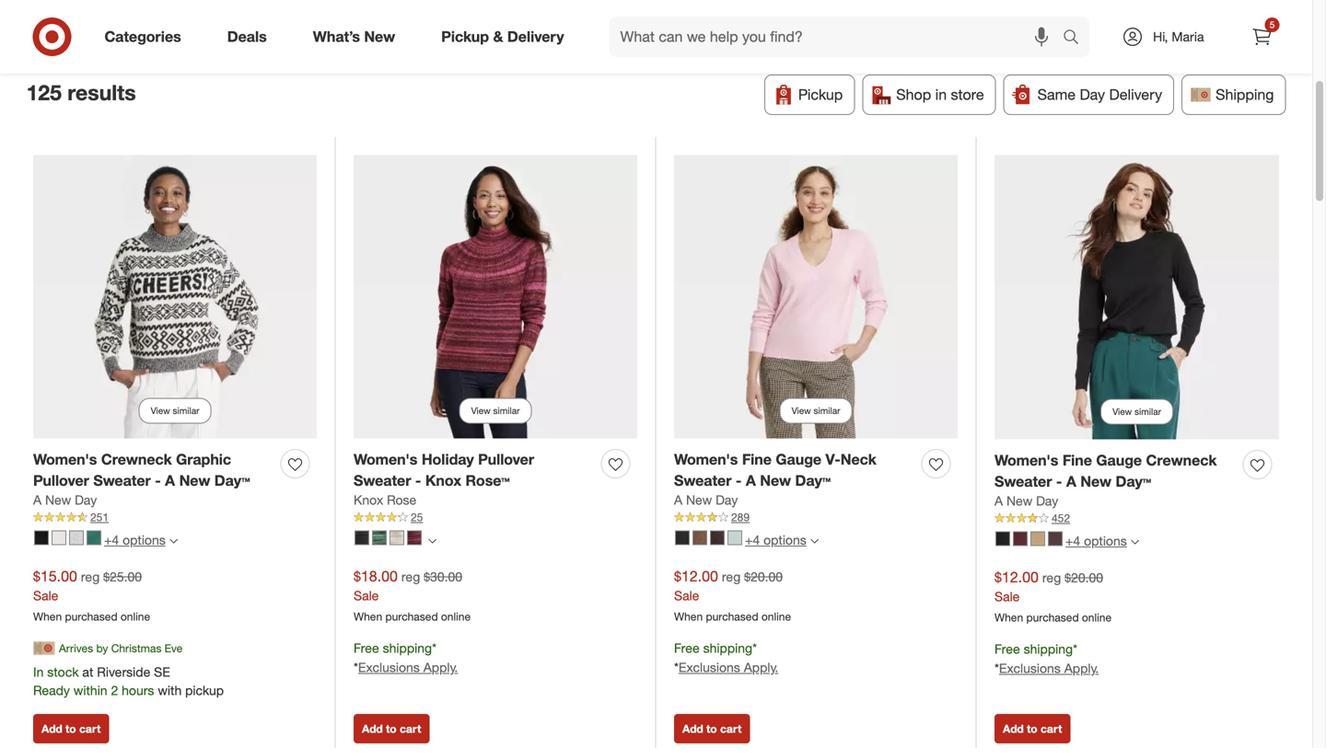 Task type: locate. For each thing, give the bounding box(es) containing it.
1 horizontal spatial $12.00
[[995, 569, 1039, 587]]

1 horizontal spatial free
[[674, 641, 700, 657]]

5
[[1270, 19, 1275, 30]]

day™ for women's crewneck graphic pullover sweater - a new day™
[[214, 472, 250, 490]]

cart for women's fine gauge crewneck sweater - a new day™
[[1041, 723, 1062, 736]]

view up holiday
[[471, 405, 491, 417]]

exclusions apply. button
[[358, 659, 458, 677], [679, 659, 778, 677], [999, 660, 1099, 678]]

to for women's fine gauge crewneck sweater - a new day™
[[1027, 723, 1038, 736]]

crewneck left graphic
[[101, 451, 172, 469]]

0 horizontal spatial day™
[[214, 472, 250, 490]]

2 horizontal spatial day™
[[1116, 473, 1151, 491]]

women's inside women's crewneck graphic pullover sweater - a new day™
[[33, 451, 97, 469]]

gauge left v- at the right
[[776, 451, 822, 469]]

$12.00 reg $20.00 sale when purchased online down dark brown image
[[995, 569, 1112, 625]]

1 horizontal spatial fine
[[1063, 452, 1092, 470]]

add for women's fine gauge v-neck sweater - a new day™
[[682, 723, 703, 736]]

1 horizontal spatial day™
[[795, 472, 831, 490]]

a new day up the brown image on the right of page
[[674, 492, 738, 509]]

pickup inside pickup button
[[798, 86, 843, 104]]

0 horizontal spatial exclusions
[[358, 660, 420, 676]]

+4 options button down 452 at bottom right
[[987, 527, 1147, 556]]

sweater up "knox rose"
[[354, 472, 411, 490]]

purchased
[[65, 610, 117, 624], [385, 610, 438, 624], [706, 610, 758, 624], [1026, 611, 1079, 625]]

delivery
[[507, 28, 564, 46], [1109, 86, 1162, 104]]

exclusions apply. button for sweater
[[679, 659, 778, 677]]

view similar for women's fine gauge v-neck sweater - a new day™
[[792, 405, 840, 417]]

online for sweater
[[441, 610, 471, 624]]

*
[[432, 641, 437, 657], [752, 641, 757, 657], [1073, 641, 1078, 658], [354, 660, 358, 676], [674, 660, 679, 676], [995, 661, 999, 677]]

women's inside women's fine gauge v-neck sweater - a new day™
[[674, 451, 738, 469]]

3 add to cart from the left
[[682, 723, 742, 736]]

0 horizontal spatial shipping
[[383, 641, 432, 657]]

pullover up cream icon
[[33, 472, 89, 490]]

options
[[123, 532, 166, 548], [764, 532, 807, 548], [1084, 533, 1127, 549]]

same day delivery button
[[1004, 75, 1174, 115]]

0 horizontal spatial knox
[[354, 492, 383, 509]]

day™ inside women's crewneck graphic pullover sweater - a new day™
[[214, 472, 250, 490]]

all colors + 4 more colors element for pullover
[[169, 535, 178, 546]]

cart
[[79, 723, 101, 736], [400, 723, 421, 736], [720, 723, 742, 736], [1041, 723, 1062, 736]]

sale for women's holiday pullover sweater - knox rose™
[[354, 588, 379, 604]]

options left all colors + 4 more colors icon
[[123, 532, 166, 548]]

sweater up 289 on the bottom
[[674, 472, 732, 490]]

1 horizontal spatial $20.00
[[1065, 570, 1103, 586]]

view similar up women's holiday pullover sweater - knox rose™ link
[[471, 405, 520, 417]]

40%
[[40, 17, 67, 33]]

crewneck
[[101, 451, 172, 469], [1146, 452, 1217, 470]]

a new day link for women's crewneck graphic pullover sweater - a new day™
[[33, 492, 97, 510]]

online inside $15.00 reg $25.00 sale when purchased online
[[121, 610, 150, 624]]

gauge for day™
[[1096, 452, 1142, 470]]

day up 289 on the bottom
[[716, 492, 738, 509]]

sale inside $18.00 reg $30.00 sale when purchased online
[[354, 588, 379, 604]]

women's up 251
[[33, 451, 97, 469]]

fine up 289 on the bottom
[[742, 451, 772, 469]]

purchased down dark brown image
[[1026, 611, 1079, 625]]

2 black image from the left
[[675, 531, 690, 546]]

pickup down the what can we help you find? suggestions appear below search field
[[798, 86, 843, 104]]

+4 right light blue image
[[745, 532, 760, 548]]

all colors + 4 more colors image
[[810, 538, 819, 546], [1131, 539, 1139, 547]]

0 horizontal spatial $20.00
[[744, 569, 783, 585]]

1 add from the left
[[41, 723, 62, 736]]

- up 452 at bottom right
[[1056, 473, 1062, 491]]

similar up graphic
[[173, 405, 199, 417]]

apply. for a
[[1064, 661, 1099, 677]]

$12.00 down burgundy image
[[995, 569, 1039, 587]]

purchased up 'by'
[[65, 610, 117, 624]]

0 vertical spatial pickup
[[441, 28, 489, 46]]

2 horizontal spatial a new day
[[995, 493, 1058, 509]]

purchased down $30.00
[[385, 610, 438, 624]]

women's fine gauge v-neck sweater - a new day™ link
[[674, 449, 915, 492]]

reg for women's crewneck graphic pullover sweater - a new day™
[[81, 569, 100, 585]]

options down the 289 link
[[764, 532, 807, 548]]

pullover inside women's crewneck graphic pullover sweater - a new day™
[[33, 472, 89, 490]]

$12.00 for women's fine gauge crewneck sweater - a new day™
[[995, 569, 1039, 587]]

knox rose link
[[354, 492, 416, 510]]

1 horizontal spatial gauge
[[1096, 452, 1142, 470]]

women's crewneck graphic pullover sweater - a new day™ image
[[33, 155, 317, 439], [33, 155, 317, 439]]

2 add to cart from the left
[[362, 723, 421, 736]]

when down burgundy image
[[995, 611, 1023, 625]]

women's holiday pullover sweater - knox rose™ image
[[354, 155, 637, 439], [354, 155, 637, 439]]

shop in store
[[896, 86, 984, 104]]

fine for new
[[1063, 452, 1092, 470]]

day for women's fine gauge v-neck sweater - a new day™
[[716, 492, 738, 509]]

options for crewneck
[[1084, 533, 1127, 549]]

new
[[364, 28, 395, 46], [179, 472, 210, 490], [760, 472, 791, 490], [1081, 473, 1112, 491], [45, 492, 71, 509], [686, 492, 712, 509], [1007, 493, 1033, 509]]

pickup
[[441, 28, 489, 46], [798, 86, 843, 104]]

black image
[[34, 531, 49, 546], [996, 532, 1010, 547]]

0 horizontal spatial gauge
[[776, 451, 822, 469]]

women's inside women's holiday pullover sweater - knox rose™
[[354, 451, 418, 469]]

0 horizontal spatial exclusions apply. button
[[358, 659, 458, 677]]

a inside women's fine gauge v-neck sweater - a new day™
[[746, 472, 756, 490]]

black image for $15.00
[[34, 531, 49, 546]]

2 horizontal spatial a new day link
[[995, 492, 1058, 511]]

with
[[158, 683, 182, 699]]

0 horizontal spatial free
[[354, 641, 379, 657]]

1 horizontal spatial options
[[764, 532, 807, 548]]

0 horizontal spatial apply.
[[423, 660, 458, 676]]

all colors + 4 more colors image
[[169, 538, 178, 546]]

1 horizontal spatial +4 options
[[745, 532, 807, 548]]

view similar button for women's holiday pullover sweater - knox rose™
[[459, 398, 532, 424]]

green image
[[87, 531, 101, 546], [372, 531, 387, 546]]

+4 right dark brown image
[[1066, 533, 1080, 549]]

apply. for rose™
[[423, 660, 458, 676]]

gauge
[[776, 451, 822, 469], [1096, 452, 1142, 470]]

a inside women's crewneck graphic pullover sweater - a new day™
[[165, 472, 175, 490]]

holiday
[[422, 451, 474, 469]]

all colors + 4 more colors image for day™
[[1131, 539, 1139, 547]]

a new day link for women's fine gauge crewneck sweater - a new day™
[[995, 492, 1058, 511]]

fine
[[742, 451, 772, 469], [1063, 452, 1092, 470]]

$18.00
[[354, 568, 398, 586]]

sale
[[33, 588, 58, 604], [354, 588, 379, 604], [674, 588, 699, 604], [995, 589, 1020, 605]]

4 add to cart from the left
[[1003, 723, 1062, 736]]

delivery down hi,
[[1109, 86, 1162, 104]]

125 results
[[26, 80, 136, 106]]

+4 options button
[[26, 526, 186, 555], [667, 526, 827, 555], [987, 527, 1147, 556]]

day
[[1080, 86, 1105, 104], [75, 492, 97, 509], [716, 492, 738, 509], [1036, 493, 1058, 509]]

black image left the brown image on the right of page
[[675, 531, 690, 546]]

view for pullover
[[151, 405, 170, 417]]

0 horizontal spatial pickup
[[441, 28, 489, 46]]

view similar for women's fine gauge crewneck sweater - a new day™
[[1113, 406, 1161, 418]]

0 vertical spatial delivery
[[507, 28, 564, 46]]

shipping for knox
[[383, 641, 432, 657]]

a new day link up cream icon
[[33, 492, 97, 510]]

+4 options button down 251
[[26, 526, 186, 555]]

2 horizontal spatial exclusions
[[999, 661, 1061, 677]]

exclusions
[[358, 660, 420, 676], [679, 660, 740, 676], [999, 661, 1061, 677]]

0 horizontal spatial a new day link
[[33, 492, 97, 510]]

fine inside women's fine gauge crewneck sweater - a new day™
[[1063, 452, 1092, 470]]

0 horizontal spatial crewneck
[[101, 451, 172, 469]]

0 horizontal spatial pullover
[[33, 472, 89, 490]]

to for women's fine gauge v-neck sweater - a new day™
[[706, 723, 717, 736]]

similar for women's holiday pullover sweater - knox rose™
[[493, 405, 520, 417]]

reg
[[81, 569, 100, 585], [401, 569, 420, 585], [722, 569, 741, 585], [1042, 570, 1061, 586]]

4 cart from the left
[[1041, 723, 1062, 736]]

view for sweater
[[471, 405, 491, 417]]

online for pullover
[[121, 610, 150, 624]]

pickup left &
[[441, 28, 489, 46]]

pickup inside pickup & delivery link
[[441, 28, 489, 46]]

0 horizontal spatial delivery
[[507, 28, 564, 46]]

$20.00 for a
[[744, 569, 783, 585]]

4 add to cart button from the left
[[995, 715, 1070, 744]]

sale for women's fine gauge crewneck sweater - a new day™
[[995, 589, 1020, 605]]

0 horizontal spatial +4 options button
[[26, 526, 186, 555]]

1 horizontal spatial free shipping * * exclusions apply.
[[674, 641, 778, 676]]

3 cart from the left
[[720, 723, 742, 736]]

1 horizontal spatial all colors + 4 more colors image
[[1131, 539, 1139, 547]]

2 horizontal spatial free shipping * * exclusions apply.
[[995, 641, 1099, 677]]

black image for $18.00
[[355, 531, 369, 546]]

2 add to cart button from the left
[[354, 715, 430, 744]]

purchased for women's fine gauge v-neck sweater - a new day™
[[706, 610, 758, 624]]

1 horizontal spatial pullover
[[478, 451, 534, 469]]

1 horizontal spatial shipping
[[703, 641, 752, 657]]

a new day
[[33, 492, 97, 509], [674, 492, 738, 509], [995, 493, 1058, 509]]

251 link
[[33, 510, 317, 526]]

1 horizontal spatial pickup
[[798, 86, 843, 104]]

add to cart button
[[33, 715, 109, 744], [354, 715, 430, 744], [674, 715, 750, 744], [995, 715, 1070, 744]]

1 to from the left
[[65, 723, 76, 736]]

view up women's crewneck graphic pullover sweater - a new day™ link
[[151, 405, 170, 417]]

all colors + 4 more colors image down 452 link
[[1131, 539, 1139, 547]]

when down $18.00
[[354, 610, 382, 624]]

purchased down light blue image
[[706, 610, 758, 624]]

gauge inside women's fine gauge v-neck sweater - a new day™
[[776, 451, 822, 469]]

3 add from the left
[[682, 723, 703, 736]]

women's crewneck graphic pullover sweater - a new day™
[[33, 451, 250, 490]]

apply. for -
[[744, 660, 778, 676]]

women's inside women's fine gauge crewneck sweater - a new day™
[[995, 452, 1059, 470]]

day™
[[214, 472, 250, 490], [795, 472, 831, 490], [1116, 473, 1151, 491]]

view similar button up women's fine gauge crewneck sweater - a new day™ link at the right of page
[[1101, 399, 1173, 425]]

$12.00
[[674, 568, 718, 586], [995, 569, 1039, 587]]

women's
[[33, 451, 97, 469], [354, 451, 418, 469], [674, 451, 738, 469], [995, 452, 1059, 470]]

3 to from the left
[[706, 723, 717, 736]]

similar for women's fine gauge crewneck sweater - a new day™
[[1135, 406, 1161, 418]]

0 horizontal spatial all colors + 4 more colors element
[[169, 535, 178, 546]]

1 vertical spatial delivery
[[1109, 86, 1162, 104]]

day™ down v- at the right
[[795, 472, 831, 490]]

a new day link up the brown image on the right of page
[[674, 492, 738, 510]]

to for women's holiday pullover sweater - knox rose™
[[386, 723, 397, 736]]

0 horizontal spatial $12.00
[[674, 568, 718, 586]]

1 horizontal spatial delivery
[[1109, 86, 1162, 104]]

women's up 289 on the bottom
[[674, 451, 738, 469]]

view similar button up women's holiday pullover sweater - knox rose™ link
[[459, 398, 532, 424]]

crewneck inside women's fine gauge crewneck sweater - a new day™
[[1146, 452, 1217, 470]]

similar up women's holiday pullover sweater - knox rose™ link
[[493, 405, 520, 417]]

green image right gray icon
[[87, 531, 101, 546]]

black image left oatmeal image
[[355, 531, 369, 546]]

gauge inside women's fine gauge crewneck sweater - a new day™
[[1096, 452, 1142, 470]]

2 horizontal spatial +4 options
[[1066, 533, 1127, 549]]

similar
[[173, 405, 199, 417], [493, 405, 520, 417], [814, 405, 840, 417], [1135, 406, 1161, 418]]

delivery for pickup & delivery
[[507, 28, 564, 46]]

delivery right &
[[507, 28, 564, 46]]

clear all button
[[128, 16, 182, 37]]

4 to from the left
[[1027, 723, 1038, 736]]

- up rose
[[415, 472, 421, 490]]

add to cart for women's fine gauge v-neck sweater - a new day™
[[682, 723, 742, 736]]

sale for women's fine gauge v-neck sweater - a new day™
[[674, 588, 699, 604]]

new inside women's crewneck graphic pullover sweater - a new day™
[[179, 472, 210, 490]]

+4 options button for women's fine gauge v-neck sweater - a new day™
[[667, 526, 827, 555]]

knox inside women's holiday pullover sweater - knox rose™
[[425, 472, 461, 490]]

reg inside $15.00 reg $25.00 sale when purchased online
[[81, 569, 100, 585]]

same
[[1038, 86, 1076, 104]]

neck
[[841, 451, 877, 469]]

categories link
[[89, 17, 204, 57]]

2 horizontal spatial +4 options button
[[987, 527, 1147, 556]]

- inside women's crewneck graphic pullover sweater - a new day™
[[155, 472, 161, 490]]

deals
[[227, 28, 267, 46]]

exclusions for sweater
[[679, 660, 740, 676]]

sale down $18.00
[[354, 588, 379, 604]]

green image left oatmeal image
[[372, 531, 387, 546]]

day™ inside women's fine gauge v-neck sweater - a new day™
[[795, 472, 831, 490]]

$12.00 reg $20.00 sale when purchased online for -
[[995, 569, 1112, 625]]

pickup & delivery
[[441, 28, 564, 46]]

pickup for pickup & delivery
[[441, 28, 489, 46]]

day right same
[[1080, 86, 1105, 104]]

$18.00 reg $30.00 sale when purchased online
[[354, 568, 471, 624]]

1 vertical spatial pickup
[[798, 86, 843, 104]]

view similar up graphic
[[151, 405, 199, 417]]

new up the 289 link
[[760, 472, 791, 490]]

all colors + 4 more colors image for new
[[810, 538, 819, 546]]

sweater
[[93, 472, 151, 490], [354, 472, 411, 490], [674, 472, 732, 490], [995, 473, 1052, 491]]

- inside women's holiday pullover sweater - knox rose™
[[415, 472, 421, 490]]

reg left $30.00
[[401, 569, 420, 585]]

$20.00 down 452 at bottom right
[[1065, 570, 1103, 586]]

fine inside women's fine gauge v-neck sweater - a new day™
[[742, 451, 772, 469]]

- up 251 link in the bottom of the page
[[155, 472, 161, 490]]

women's for women's fine gauge v-neck sweater - a new day™
[[674, 451, 738, 469]]

2 to from the left
[[386, 723, 397, 736]]

2 horizontal spatial apply.
[[1064, 661, 1099, 677]]

$12.00 down the brown image on the right of page
[[674, 568, 718, 586]]

0 horizontal spatial options
[[123, 532, 166, 548]]

purchased inside $15.00 reg $25.00 sale when purchased online
[[65, 610, 117, 624]]

1 horizontal spatial +4
[[745, 532, 760, 548]]

all colors + 4 more colors element down 251 link in the bottom of the page
[[169, 535, 178, 546]]

day™ for women's fine gauge crewneck sweater - a new day™
[[1116, 473, 1151, 491]]

similar up women's fine gauge crewneck sweater - a new day™ link at the right of page
[[1135, 406, 1161, 418]]

add to cart
[[41, 723, 101, 736], [362, 723, 421, 736], [682, 723, 742, 736], [1003, 723, 1062, 736]]

sale inside $15.00 reg $25.00 sale when purchased online
[[33, 588, 58, 604]]

1 horizontal spatial crewneck
[[1146, 452, 1217, 470]]

view
[[151, 405, 170, 417], [471, 405, 491, 417], [792, 405, 811, 417], [1113, 406, 1132, 418]]

sale down $15.00
[[33, 588, 58, 604]]

1 horizontal spatial a new day
[[674, 492, 738, 509]]

christmas
[[111, 642, 161, 656]]

hi, maria
[[1153, 29, 1204, 45]]

women's up "knox rose"
[[354, 451, 418, 469]]

add to cart button for women's crewneck graphic pullover sweater - a new day™
[[33, 715, 109, 744]]

2 horizontal spatial +4
[[1066, 533, 1080, 549]]

new down graphic
[[179, 472, 210, 490]]

a new day link up burgundy image
[[995, 492, 1058, 511]]

-
[[155, 472, 161, 490], [415, 472, 421, 490], [736, 472, 742, 490], [1056, 473, 1062, 491]]

1 horizontal spatial all colors + 4 more colors element
[[810, 535, 819, 546]]

+4 down 251
[[104, 532, 119, 548]]

add for women's holiday pullover sweater - knox rose™
[[362, 723, 383, 736]]

+4 options for v-
[[745, 532, 807, 548]]

1 horizontal spatial black image
[[675, 531, 690, 546]]

+4 options right dark brown image
[[1066, 533, 1127, 549]]

+4 options right light blue image
[[745, 532, 807, 548]]

day™ down graphic
[[214, 472, 250, 490]]

a new day up cream icon
[[33, 492, 97, 509]]

purchased for women's holiday pullover sweater - knox rose™
[[385, 610, 438, 624]]

options for pullover
[[123, 532, 166, 548]]

0 horizontal spatial a new day
[[33, 492, 97, 509]]

what's new
[[313, 28, 395, 46]]

online inside $18.00 reg $30.00 sale when purchased online
[[441, 610, 471, 624]]

when down the brown image on the right of page
[[674, 610, 703, 624]]

all colors + 4 more colors element down the 289 link
[[810, 535, 819, 546]]

2 horizontal spatial shipping
[[1024, 641, 1073, 658]]

options down 452 link
[[1084, 533, 1127, 549]]

sale down the brown image on the right of page
[[674, 588, 699, 604]]

1 horizontal spatial green image
[[372, 531, 387, 546]]

1 horizontal spatial exclusions
[[679, 660, 740, 676]]

when
[[33, 610, 62, 624], [354, 610, 382, 624], [674, 610, 703, 624], [995, 611, 1023, 625]]

1 add to cart button from the left
[[33, 715, 109, 744]]

day™ inside women's fine gauge crewneck sweater - a new day™
[[1116, 473, 1151, 491]]

free for women's holiday pullover sweater - knox rose™
[[354, 641, 379, 657]]

0 horizontal spatial +4 options
[[104, 532, 166, 548]]

+4 options for crewneck
[[1066, 533, 1127, 549]]

purchased inside $18.00 reg $30.00 sale when purchased online
[[385, 610, 438, 624]]

online for v-
[[762, 610, 791, 624]]

1 vertical spatial pullover
[[33, 472, 89, 490]]

0 horizontal spatial free shipping * * exclusions apply.
[[354, 641, 458, 676]]

view similar up v- at the right
[[792, 405, 840, 417]]

view similar button
[[139, 398, 211, 424], [459, 398, 532, 424], [780, 398, 852, 424], [1101, 399, 1173, 425]]

1 vertical spatial knox
[[354, 492, 383, 509]]

0 horizontal spatial green image
[[87, 531, 101, 546]]

0 horizontal spatial fine
[[742, 451, 772, 469]]

a new day for women's crewneck graphic pullover sweater - a new day™
[[33, 492, 97, 509]]

black image
[[355, 531, 369, 546], [675, 531, 690, 546]]

3 add to cart button from the left
[[674, 715, 750, 744]]

+4 options left all colors + 4 more colors icon
[[104, 532, 166, 548]]

2 cart from the left
[[400, 723, 421, 736]]

view similar button up graphic
[[139, 398, 211, 424]]

crewneck up 452 link
[[1146, 452, 1217, 470]]

in
[[935, 86, 947, 104]]

delivery for same day delivery
[[1109, 86, 1162, 104]]

1 horizontal spatial +4 options button
[[667, 526, 827, 555]]

1 horizontal spatial knox
[[425, 472, 461, 490]]

+4
[[104, 532, 119, 548], [745, 532, 760, 548], [1066, 533, 1080, 549]]

day up 251
[[75, 492, 97, 509]]

+4 options button for women's fine gauge crewneck sweater - a new day™
[[987, 527, 1147, 556]]

view similar button for women's crewneck graphic pullover sweater - a new day™
[[139, 398, 211, 424]]

all colors + 4 more colors element
[[169, 535, 178, 546], [810, 535, 819, 546], [1131, 536, 1139, 547]]

at
[[82, 665, 93, 681]]

view similar up women's fine gauge crewneck sweater - a new day™ link at the right of page
[[1113, 406, 1161, 418]]

store
[[951, 86, 984, 104]]

cream image
[[52, 531, 66, 546]]

1 horizontal spatial black image
[[996, 532, 1010, 547]]

all colors + 4 more colors element down 452 link
[[1131, 536, 1139, 547]]

when inside $18.00 reg $30.00 sale when purchased online
[[354, 610, 382, 624]]

1 horizontal spatial apply.
[[744, 660, 778, 676]]

women's fine gauge crewneck sweater - a new day™ link
[[995, 450, 1236, 492]]

arrives by christmas eve
[[59, 642, 183, 656]]

free
[[354, 641, 379, 657], [674, 641, 700, 657], [995, 641, 1020, 658]]

knox down holiday
[[425, 472, 461, 490]]

- inside women's fine gauge crewneck sweater - a new day™
[[1056, 473, 1062, 491]]

$15.00 reg $25.00 sale when purchased online
[[33, 568, 150, 624]]

add to cart button for women's holiday pullover sweater - knox rose™
[[354, 715, 430, 744]]

add to cart for women's crewneck graphic pullover sweater - a new day™
[[41, 723, 101, 736]]

by
[[96, 642, 108, 656]]

add for women's fine gauge crewneck sweater - a new day™
[[1003, 723, 1024, 736]]

online
[[121, 610, 150, 624], [441, 610, 471, 624], [762, 610, 791, 624], [1082, 611, 1112, 625]]

$20.00 down 289 on the bottom
[[744, 569, 783, 585]]

0 horizontal spatial +4
[[104, 532, 119, 548]]

2 horizontal spatial options
[[1084, 533, 1127, 549]]

when inside $15.00 reg $25.00 sale when purchased online
[[33, 610, 62, 624]]

0 horizontal spatial $12.00 reg $20.00 sale when purchased online
[[674, 568, 791, 624]]

reg left $25.00 on the bottom left
[[81, 569, 100, 585]]

delivery inside button
[[1109, 86, 1162, 104]]

view similar button up v- at the right
[[780, 398, 852, 424]]

+4 options button down 289 on the bottom
[[667, 526, 827, 555]]

1 cart from the left
[[79, 723, 101, 736]]

25 link
[[354, 510, 637, 526]]

shipping for -
[[1024, 641, 1073, 658]]

0 vertical spatial knox
[[425, 472, 461, 490]]

day up 452 at bottom right
[[1036, 493, 1058, 509]]

fine up 452 at bottom right
[[1063, 452, 1092, 470]]

2 horizontal spatial free
[[995, 641, 1020, 658]]

4 add from the left
[[1003, 723, 1024, 736]]

sweater up 251
[[93, 472, 151, 490]]

gauge up 452 link
[[1096, 452, 1142, 470]]

1 add to cart from the left
[[41, 723, 101, 736]]

1 horizontal spatial $12.00 reg $20.00 sale when purchased online
[[995, 569, 1112, 625]]

women's up 452 at bottom right
[[995, 452, 1059, 470]]

2 add from the left
[[362, 723, 383, 736]]

view up women's fine gauge crewneck sweater - a new day™ link at the right of page
[[1113, 406, 1132, 418]]

0 vertical spatial pullover
[[478, 451, 534, 469]]

a new day up burgundy image
[[995, 493, 1058, 509]]

$12.00 for women's fine gauge v-neck sweater - a new day™
[[674, 568, 718, 586]]

$12.00 reg $20.00 sale when purchased online
[[674, 568, 791, 624], [995, 569, 1112, 625]]

reg for women's fine gauge v-neck sweater - a new day™
[[722, 569, 741, 585]]

1 black image from the left
[[355, 531, 369, 546]]

pullover up rose™
[[478, 451, 534, 469]]

red image
[[407, 531, 422, 546]]

2 horizontal spatial all colors + 4 more colors element
[[1131, 536, 1139, 547]]

black image left burgundy image
[[996, 532, 1010, 547]]

women's fine gauge v-neck sweater - a new day™ image
[[674, 155, 958, 439], [674, 155, 958, 439]]

2 horizontal spatial exclusions apply. button
[[999, 660, 1099, 678]]

0 horizontal spatial black image
[[34, 531, 49, 546]]

exclusions for knox
[[358, 660, 420, 676]]

0 horizontal spatial black image
[[355, 531, 369, 546]]

view up women's fine gauge v-neck sweater - a new day™ link
[[792, 405, 811, 417]]

similar up v- at the right
[[814, 405, 840, 417]]

0 horizontal spatial all colors + 4 more colors image
[[810, 538, 819, 546]]

sweater up 452 at bottom right
[[995, 473, 1052, 491]]

1 horizontal spatial exclusions apply. button
[[679, 659, 778, 677]]

1 horizontal spatial a new day link
[[674, 492, 738, 510]]

- up 289 on the bottom
[[736, 472, 742, 490]]

deals link
[[212, 17, 290, 57]]

women's fine gauge crewneck sweater - a new day™ image
[[995, 155, 1279, 440], [995, 155, 1279, 440]]

reg down dark brown image
[[1042, 570, 1061, 586]]

a new day link
[[33, 492, 97, 510], [674, 492, 738, 510], [995, 492, 1058, 511]]

day™ up 452 link
[[1116, 473, 1151, 491]]

when up seasonal shipping icon
[[33, 610, 62, 624]]

reg inside $18.00 reg $30.00 sale when purchased online
[[401, 569, 420, 585]]

add for women's crewneck graphic pullover sweater - a new day™
[[41, 723, 62, 736]]



Task type: describe. For each thing, give the bounding box(es) containing it.
pickup & delivery link
[[426, 17, 587, 57]]

fine for a
[[742, 451, 772, 469]]

add to cart for women's fine gauge crewneck sweater - a new day™
[[1003, 723, 1062, 736]]

women's for women's crewneck graphic pullover sweater - a new day™
[[33, 451, 97, 469]]

reg for women's fine gauge crewneck sweater - a new day™
[[1042, 570, 1061, 586]]

exclusions apply. button for knox
[[358, 659, 458, 677]]

gauge for new
[[776, 451, 822, 469]]

oatmeal image
[[390, 531, 404, 546]]

online for crewneck
[[1082, 611, 1112, 625]]

add to cart for women's holiday pullover sweater - knox rose™
[[362, 723, 421, 736]]

results
[[67, 80, 136, 106]]

v-
[[826, 451, 841, 469]]

free shipping * * exclusions apply. for knox
[[354, 641, 458, 676]]

when for women's holiday pullover sweater - knox rose™
[[354, 610, 382, 624]]

similar for women's crewneck graphic pullover sweater - a new day™
[[173, 405, 199, 417]]

riverside
[[97, 665, 150, 681]]

women's fine gauge v-neck sweater - a new day™
[[674, 451, 877, 490]]

2 green image from the left
[[372, 531, 387, 546]]

pickup for pickup
[[798, 86, 843, 104]]

a new day link for women's fine gauge v-neck sweater - a new day™
[[674, 492, 738, 510]]

+4 options button for women's crewneck graphic pullover sweater - a new day™
[[26, 526, 186, 555]]

sweater inside women's holiday pullover sweater - knox rose™
[[354, 472, 411, 490]]

new up the brown image on the right of page
[[686, 492, 712, 509]]

same day delivery
[[1038, 86, 1162, 104]]

shipping button
[[1182, 75, 1286, 115]]

in stock at  riverside se ready within 2 hours with pickup
[[33, 665, 224, 699]]

women's fine gauge crewneck sweater - a new day™
[[995, 452, 1217, 491]]

similar for women's fine gauge v-neck sweater - a new day™
[[814, 405, 840, 417]]

free for women's fine gauge v-neck sweater - a new day™
[[674, 641, 700, 657]]

all colors element
[[428, 535, 437, 546]]

+4 for crewneck
[[1066, 533, 1080, 549]]

what's
[[313, 28, 360, 46]]

add to cart button for women's fine gauge v-neck sweater - a new day™
[[674, 715, 750, 744]]

new right what's
[[364, 28, 395, 46]]

knox rose
[[354, 492, 416, 509]]

rose™
[[466, 472, 510, 490]]

camel image
[[1031, 532, 1045, 547]]

view similar for women's crewneck graphic pullover sweater - a new day™
[[151, 405, 199, 417]]

a new day for women's fine gauge v-neck sweater - a new day™
[[674, 492, 738, 509]]

light blue image
[[728, 531, 742, 546]]

categories
[[105, 28, 181, 46]]

pullover inside women's holiday pullover sweater - knox rose™
[[478, 451, 534, 469]]

women's holiday pullover sweater - knox rose™ link
[[354, 449, 594, 492]]

when for women's crewneck graphic pullover sweater - a new day™
[[33, 610, 62, 624]]

new up cream icon
[[45, 492, 71, 509]]

day for women's fine gauge crewneck sweater - a new day™
[[1036, 493, 1058, 509]]

cart for women's holiday pullover sweater - knox rose™
[[400, 723, 421, 736]]

when for women's fine gauge crewneck sweater - a new day™
[[995, 611, 1023, 625]]

hours
[[122, 683, 154, 699]]

289 link
[[674, 510, 958, 526]]

new up burgundy image
[[1007, 493, 1033, 509]]

eve
[[165, 642, 183, 656]]

$30.00
[[424, 569, 462, 585]]

purchased for women's crewneck graphic pullover sweater - a new day™
[[65, 610, 117, 624]]

all colors image
[[428, 538, 437, 546]]

125
[[26, 80, 62, 106]]

day inside button
[[1080, 86, 1105, 104]]

se
[[154, 665, 170, 681]]

clear all
[[128, 17, 182, 35]]

+4 options for pullover
[[104, 532, 166, 548]]

women's for women's holiday pullover sweater - knox rose™
[[354, 451, 418, 469]]

add to cart button for women's fine gauge crewneck sweater - a new day™
[[995, 715, 1070, 744]]

seasonal shipping icon image
[[33, 638, 55, 660]]

25
[[411, 511, 423, 525]]

What can we help you find? suggestions appear below search field
[[609, 17, 1068, 57]]

women's for women's fine gauge crewneck sweater - a new day™
[[995, 452, 1059, 470]]

5 link
[[1242, 17, 1282, 57]]

rose
[[387, 492, 416, 509]]

in
[[33, 665, 44, 681]]

women's crewneck graphic pullover sweater - a new day™ link
[[33, 449, 274, 492]]

black image for $12.00
[[996, 532, 1010, 547]]

- inside women's fine gauge v-neck sweater - a new day™
[[736, 472, 742, 490]]

all colors + 4 more colors element for crewneck
[[1131, 536, 1139, 547]]

$12.00 reg $20.00 sale when purchased online for sweater
[[674, 568, 791, 624]]

clear
[[128, 17, 163, 35]]

289
[[731, 511, 750, 525]]

sweater inside women's fine gauge crewneck sweater - a new day™
[[995, 473, 1052, 491]]

off
[[70, 17, 85, 33]]

$20.00 for new
[[1065, 570, 1103, 586]]

ready
[[33, 683, 70, 699]]

view similar button for women's fine gauge v-neck sweater - a new day™
[[780, 398, 852, 424]]

when for women's fine gauge v-neck sweater - a new day™
[[674, 610, 703, 624]]

new inside women's fine gauge v-neck sweater - a new day™
[[760, 472, 791, 490]]

shipping
[[1216, 86, 1274, 104]]

+4 for pullover
[[104, 532, 119, 548]]

40% off
[[40, 17, 85, 33]]

exclusions for -
[[999, 661, 1061, 677]]

+4 for v-
[[745, 532, 760, 548]]

sale for women's crewneck graphic pullover sweater - a new day™
[[33, 588, 58, 604]]

452
[[1052, 512, 1070, 526]]

within
[[73, 683, 107, 699]]

search button
[[1055, 17, 1099, 61]]

free shipping * * exclusions apply. for -
[[995, 641, 1099, 677]]

dark brown image
[[1048, 532, 1063, 547]]

sweater inside women's crewneck graphic pullover sweater - a new day™
[[93, 472, 151, 490]]

sweater inside women's fine gauge v-neck sweater - a new day™
[[674, 472, 732, 490]]

graphic
[[176, 451, 231, 469]]

251
[[90, 511, 109, 525]]

cart for women's fine gauge v-neck sweater - a new day™
[[720, 723, 742, 736]]

free for women's fine gauge crewneck sweater - a new day™
[[995, 641, 1020, 658]]

maria
[[1172, 29, 1204, 45]]

shop
[[896, 86, 931, 104]]

to for women's crewneck graphic pullover sweater - a new day™
[[65, 723, 76, 736]]

gray image
[[69, 531, 84, 546]]

arrives
[[59, 642, 93, 656]]

reg for women's holiday pullover sweater - knox rose™
[[401, 569, 420, 585]]

&
[[493, 28, 503, 46]]

burgundy image
[[1013, 532, 1028, 547]]

shop in store button
[[862, 75, 996, 115]]

1 green image from the left
[[87, 531, 101, 546]]

brown image
[[693, 531, 707, 546]]

day for women's crewneck graphic pullover sweater - a new day™
[[75, 492, 97, 509]]

452 link
[[995, 511, 1279, 527]]

view similar for women's holiday pullover sweater - knox rose™
[[471, 405, 520, 417]]

purchased for women's fine gauge crewneck sweater - a new day™
[[1026, 611, 1079, 625]]

view similar button for women's fine gauge crewneck sweater - a new day™
[[1101, 399, 1173, 425]]

women's holiday pullover sweater - knox rose™
[[354, 451, 534, 490]]

view for crewneck
[[1113, 406, 1132, 418]]

2
[[111, 683, 118, 699]]

exclusions apply. button for -
[[999, 660, 1099, 678]]

all
[[167, 17, 182, 35]]

options for v-
[[764, 532, 807, 548]]

a inside women's fine gauge crewneck sweater - a new day™
[[1066, 473, 1076, 491]]

pickup
[[185, 683, 224, 699]]

$15.00
[[33, 568, 77, 586]]

stock
[[47, 665, 79, 681]]

cart for women's crewneck graphic pullover sweater - a new day™
[[79, 723, 101, 736]]

search
[[1055, 30, 1099, 47]]

new inside women's fine gauge crewneck sweater - a new day™
[[1081, 473, 1112, 491]]

a new day for women's fine gauge crewneck sweater - a new day™
[[995, 493, 1058, 509]]

hi,
[[1153, 29, 1168, 45]]

$25.00
[[103, 569, 142, 585]]

pickup button
[[764, 75, 855, 115]]

black image for $12.00
[[675, 531, 690, 546]]

40% off button
[[26, 5, 117, 45]]

free shipping * * exclusions apply. for sweater
[[674, 641, 778, 676]]

all colors + 4 more colors element for v-
[[810, 535, 819, 546]]

what's new link
[[297, 17, 418, 57]]

dark brown image
[[710, 531, 725, 546]]

crewneck inside women's crewneck graphic pullover sweater - a new day™
[[101, 451, 172, 469]]



Task type: vqa. For each thing, say whether or not it's contained in the screenshot.
the middle A New Day
yes



